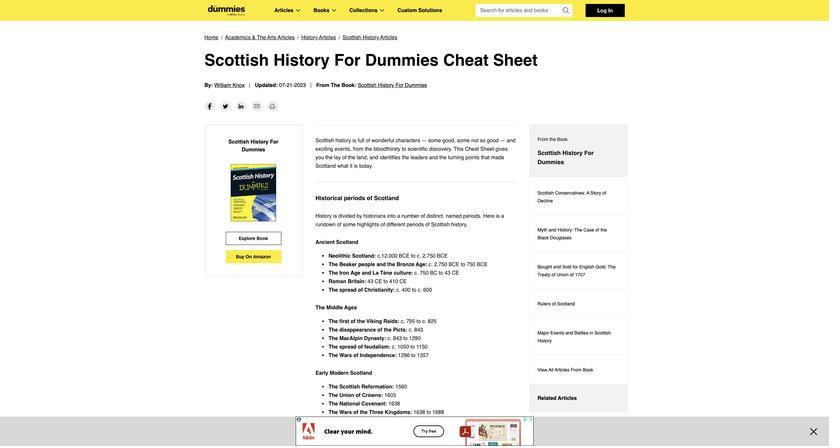 Task type: locate. For each thing, give the bounding box(es) containing it.
0 horizontal spatial —
[[422, 138, 427, 144]]

book inside "scottish history for dummies" tab
[[558, 137, 568, 142]]

1 vertical spatial periods
[[407, 222, 424, 228]]

2023
[[295, 82, 306, 88]]

so
[[481, 138, 486, 144]]

0 vertical spatial 1638
[[389, 401, 401, 407]]

cookie consent banner dialog
[[0, 423, 830, 446]]

2,750 up age:
[[423, 253, 436, 259]]

2 horizontal spatial book
[[583, 367, 594, 373]]

1 horizontal spatial scottish history for dummies
[[538, 150, 594, 166]]

to inside the scottish reformation: 1560 the union of crowns: 1603 the national covenant: 1638 the wars of the three kingdoms: 1638 to 1688 the union of parliaments: 1707
[[427, 410, 431, 415]]

good
[[488, 138, 499, 144]]

group
[[476, 4, 573, 17]]

is right 'here'
[[497, 213, 500, 219]]

0 horizontal spatial a
[[398, 213, 401, 219]]

scotland right rulers
[[558, 301, 576, 307]]

academics & the arts articles
[[225, 35, 295, 41]]

wars inside the scottish reformation: 1560 the union of crowns: 1603 the national covenant: 1638 the wars of the three kingdoms: 1638 to 1688 the union of parliaments: 1707
[[340, 410, 352, 415]]

0 vertical spatial 1707
[[576, 272, 586, 277]]

of inside neolithic scotland: c.12,000 bce to c. 2,750 bce the beaker people and the bronze age: c. 2,750 bce to 750 bce the iron age and la tène culture: c. 750 bc to 43 ce roman britain: 43 ce to 410 ce the spread of christianity: c. 400 to c. 600
[[358, 287, 363, 293]]

1 vertical spatial union
[[340, 393, 355, 398]]

1 vertical spatial wars
[[340, 410, 352, 415]]

0 horizontal spatial some
[[343, 222, 356, 228]]

1 vertical spatial advertisement region
[[296, 417, 534, 446]]

0 horizontal spatial 43
[[368, 279, 374, 285]]

2 a from the left
[[502, 213, 505, 219]]

major
[[538, 330, 550, 336]]

2 horizontal spatial ce
[[452, 270, 460, 276]]

wars down national
[[340, 410, 352, 415]]

0 horizontal spatial 1707
[[395, 418, 407, 424]]

scotland down the you at left top
[[316, 163, 336, 169]]

collections
[[350, 8, 378, 13]]

1 vertical spatial 1638
[[414, 410, 426, 415]]

that
[[481, 155, 490, 161]]

land,
[[357, 155, 369, 161]]

dummies inside tab
[[538, 159, 565, 166]]

2 horizontal spatial from
[[571, 367, 582, 373]]

for inside tab
[[585, 150, 594, 156]]

wars up the early modern scotland
[[340, 353, 352, 359]]

some up discovery.
[[429, 138, 442, 144]]

and inside bought and sold for english gold: the treaty of union of 1707
[[554, 264, 562, 270]]

scotland:
[[353, 253, 376, 259]]

1688
[[433, 410, 445, 415]]

distinct,
[[427, 213, 445, 219]]

1 vertical spatial 750
[[420, 270, 429, 276]]

0 vertical spatial age
[[351, 270, 361, 276]]

modern for age
[[327, 436, 346, 442]]

advertisement region
[[530, 93, 628, 174], [296, 417, 534, 446]]

scotland inside scottish history for dummies tab list
[[558, 301, 576, 307]]

knox
[[233, 82, 245, 88]]

1 horizontal spatial some
[[429, 138, 442, 144]]

scotland up into
[[374, 195, 399, 202]]

scottish conservatives: a story of decline link
[[530, 179, 628, 216]]

scottish history articles
[[343, 35, 398, 41]]

0 vertical spatial union
[[557, 272, 569, 277]]

tène
[[381, 270, 393, 276]]

for
[[573, 264, 579, 270]]

1 vertical spatial 2,750
[[435, 262, 448, 268]]

scottish inside the scottish history is full of wonderful characters — some good, some not so good — and exciting events, from the bloodthirsty to scientific discovery. this cheat sheet gives you the lay of the land, and identifies the leaders and the turning points that made scotland what it is today.
[[316, 138, 334, 144]]

1 vertical spatial spread
[[340, 344, 357, 350]]

into
[[388, 213, 396, 219]]

1 horizontal spatial book
[[558, 137, 568, 142]]

c. down age:
[[415, 270, 419, 276]]

600
[[424, 287, 433, 293]]

some
[[429, 138, 442, 144], [458, 138, 470, 144], [343, 222, 356, 228]]

2 spread from the top
[[340, 344, 357, 350]]

what
[[338, 163, 349, 169]]

1638 down 1603
[[389, 401, 401, 407]]

— up scientific
[[422, 138, 427, 144]]

0 vertical spatial 843
[[415, 327, 423, 333]]

scottish history articles link
[[343, 33, 398, 42]]

0 vertical spatial from
[[317, 82, 330, 88]]

43 right bc
[[445, 270, 451, 276]]

843 down the picts:
[[394, 336, 402, 342]]

scottish history for dummies inside tab
[[538, 150, 594, 166]]

and right myth
[[549, 227, 557, 233]]

1707 down kingdoms: in the bottom of the page
[[395, 418, 407, 424]]

c. left 400
[[397, 287, 401, 293]]

1 spread from the top
[[340, 287, 357, 293]]

early modern scotland
[[316, 370, 373, 376]]

0 vertical spatial periods
[[344, 195, 366, 202]]

0 vertical spatial sheet
[[494, 50, 538, 69]]

0 horizontal spatial 843
[[394, 336, 402, 342]]

disappearance
[[340, 327, 376, 333]]

scottish inside 'major events and battles in scottish history'
[[595, 330, 611, 336]]

ancient
[[316, 239, 335, 245]]

1707 inside bought and sold for english gold: the treaty of union of 1707
[[576, 272, 586, 277]]

articles right related
[[558, 396, 578, 401]]

1 wars from the top
[[340, 353, 352, 359]]

the inside myth and history: the case of the black douglases
[[601, 227, 608, 233]]

battles
[[575, 330, 589, 336]]

union down national
[[340, 418, 355, 424]]

1 horizontal spatial periods
[[407, 222, 424, 228]]

buy on amazon link
[[226, 250, 282, 263]]

c. up bc
[[429, 262, 433, 268]]

43 down la
[[368, 279, 374, 285]]

articles inside the view all articles from book link
[[555, 367, 570, 373]]

1560
[[396, 384, 407, 390]]

a
[[587, 190, 590, 196]]

2,750
[[423, 253, 436, 259], [435, 262, 448, 268]]

2 wars from the top
[[340, 410, 352, 415]]

books
[[314, 8, 330, 13]]

and inside myth and history: the case of the black douglases
[[549, 227, 557, 233]]

academics
[[225, 35, 251, 41]]

400
[[402, 287, 411, 293]]

from inside "scottish history for dummies" tab
[[538, 137, 549, 142]]

43
[[445, 270, 451, 276], [368, 279, 374, 285]]

1 vertical spatial sheet
[[481, 146, 495, 152]]

all
[[549, 367, 554, 373]]

from
[[353, 146, 364, 152]]

1 vertical spatial cheat
[[465, 146, 479, 152]]

academics & the arts articles link
[[225, 33, 295, 42]]

1 horizontal spatial 43
[[445, 270, 451, 276]]

the middle ages
[[316, 305, 357, 311]]

ce up christianity:
[[375, 279, 382, 285]]

periods down number
[[407, 222, 424, 228]]

ce down culture:
[[400, 279, 407, 285]]

neolithic scotland: c.12,000 bce to c. 2,750 bce the beaker people and the bronze age: c. 2,750 bce to 750 bce the iron age and la tène culture: c. 750 bc to 43 ce roman britain: 43 ce to 410 ce the spread of christianity: c. 400 to c. 600
[[329, 253, 488, 293]]

some up this
[[458, 138, 470, 144]]

picts:
[[394, 327, 408, 333]]

2 vertical spatial from
[[571, 367, 582, 373]]

1 horizontal spatial —
[[501, 138, 506, 144]]

modern
[[330, 370, 349, 376], [327, 436, 346, 442]]

and left sold
[[554, 264, 562, 270]]

scottish history for dummies link
[[358, 82, 427, 88]]

characters
[[396, 138, 421, 144]]

and up "tène"
[[377, 262, 386, 268]]

0 horizontal spatial 750
[[420, 270, 429, 276]]

spread down macalpin
[[340, 344, 357, 350]]

events,
[[335, 146, 352, 152]]

1 horizontal spatial 750
[[467, 262, 476, 268]]

articles down open collections list image
[[381, 35, 398, 41]]

ce right bc
[[452, 270, 460, 276]]

decline
[[538, 198, 553, 203]]

articles inside history articles link
[[319, 35, 336, 41]]

1 vertical spatial 843
[[394, 336, 402, 342]]

1 horizontal spatial ce
[[400, 279, 407, 285]]

scottish inside the scottish reformation: 1560 the union of crowns: 1603 the national covenant: 1638 the wars of the three kingdoms: 1638 to 1688 the union of parliaments: 1707
[[340, 384, 360, 390]]

union down sold
[[557, 272, 569, 277]]

union up national
[[340, 393, 355, 398]]

1 — from the left
[[422, 138, 427, 144]]

1 horizontal spatial a
[[502, 213, 505, 219]]

of inside myth and history: the case of the black douglases
[[596, 227, 600, 233]]

exciting
[[316, 146, 334, 152]]

by:
[[205, 82, 213, 88]]

0 vertical spatial modern
[[330, 370, 349, 376]]

1 horizontal spatial 1638
[[414, 410, 426, 415]]

roman
[[329, 279, 347, 285]]

cheat inside the scottish history is full of wonderful characters — some good, some not so good — and exciting events, from the bloodthirsty to scientific discovery. this cheat sheet gives you the lay of the land, and identifies the leaders and the turning points that made scotland what it is today.
[[465, 146, 479, 152]]

history articles link
[[302, 33, 336, 42]]

2 vertical spatial union
[[340, 418, 355, 424]]

to inside the scottish history is full of wonderful characters — some good, some not so good — and exciting events, from the bloodthirsty to scientific discovery. this cheat sheet gives you the lay of the land, and identifies the leaders and the turning points that made scotland what it is today.
[[402, 146, 407, 152]]

a right into
[[398, 213, 401, 219]]

1638 left 1688 at the right
[[414, 410, 426, 415]]

1 vertical spatial from
[[538, 137, 549, 142]]

ancient scotland
[[316, 239, 359, 245]]

0 vertical spatial 750
[[467, 262, 476, 268]]

updated:
[[255, 82, 278, 88]]

c. left 600
[[418, 287, 422, 293]]

and right events
[[566, 330, 574, 336]]

c. left 825
[[423, 319, 427, 325]]

buy on amazon
[[236, 254, 271, 259]]

0 vertical spatial book
[[558, 137, 568, 142]]

divided
[[339, 213, 355, 219]]

history.
[[452, 222, 468, 228]]

from the book
[[538, 137, 568, 142]]

rulers
[[538, 301, 551, 307]]

and down discovery.
[[430, 155, 438, 161]]

scottish
[[343, 35, 362, 41], [205, 50, 269, 69], [358, 82, 377, 88], [316, 138, 334, 144], [229, 139, 249, 145], [538, 150, 561, 156], [538, 190, 554, 196], [432, 222, 450, 228], [595, 330, 611, 336], [340, 384, 360, 390]]

articles inside 'related articles' button
[[558, 396, 578, 401]]

not
[[472, 138, 479, 144]]

in
[[609, 7, 614, 13]]

843 up 1290
[[415, 327, 423, 333]]

1 vertical spatial book
[[257, 236, 268, 241]]

2,750 up bc
[[435, 262, 448, 268]]

1 horizontal spatial 1707
[[576, 272, 586, 277]]

of
[[366, 138, 371, 144], [343, 155, 347, 161], [603, 190, 607, 196], [367, 195, 373, 202], [421, 213, 426, 219], [337, 222, 342, 228], [381, 222, 385, 228], [426, 222, 430, 228], [596, 227, 600, 233], [552, 272, 556, 277], [571, 272, 574, 277], [358, 287, 363, 293], [553, 301, 556, 307], [351, 319, 356, 325], [378, 327, 383, 333], [358, 344, 363, 350], [354, 353, 359, 359], [356, 393, 361, 398], [354, 410, 359, 415], [356, 418, 361, 424]]

1 vertical spatial 1707
[[395, 418, 407, 424]]

1707 down for
[[576, 272, 586, 277]]

black
[[538, 235, 549, 240]]

843
[[415, 327, 423, 333], [394, 336, 402, 342]]

2 vertical spatial book
[[583, 367, 594, 373]]

identifies
[[380, 155, 401, 161]]

spread down britain:
[[340, 287, 357, 293]]

articles inside scottish history articles link
[[381, 35, 398, 41]]

periods up 'by'
[[344, 195, 366, 202]]

conservatives:
[[556, 190, 586, 196]]

a right 'here'
[[502, 213, 505, 219]]

for
[[335, 50, 361, 69], [396, 82, 404, 88], [270, 139, 279, 145], [585, 150, 594, 156]]

articles right the all in the right of the page
[[555, 367, 570, 373]]

the inside neolithic scotland: c.12,000 bce to c. 2,750 bce the beaker people and the bronze age: c. 2,750 bce to 750 bce the iron age and la tène culture: c. 750 bc to 43 ce roman britain: 43 ce to 410 ce the spread of christianity: c. 400 to c. 600
[[388, 262, 396, 268]]

by: william knox
[[205, 82, 245, 88]]

1 horizontal spatial from
[[538, 137, 549, 142]]

history is divided by historians into a number of distinct, named periods. here is a rundown of some highlights of different periods of scottish history.
[[316, 213, 505, 228]]

1 vertical spatial modern
[[327, 436, 346, 442]]

0 vertical spatial spread
[[340, 287, 357, 293]]

crowns:
[[362, 393, 383, 398]]

1 horizontal spatial 843
[[415, 327, 423, 333]]

related articles tab
[[530, 385, 628, 412]]

some down divided
[[343, 222, 356, 228]]

1150
[[417, 344, 428, 350]]

and up the gives
[[507, 138, 516, 144]]

scotland
[[316, 163, 336, 169], [374, 195, 399, 202], [337, 239, 359, 245], [558, 301, 576, 307], [350, 370, 373, 376]]

home link
[[205, 33, 219, 42]]

0 vertical spatial 43
[[445, 270, 451, 276]]

history inside 'major events and battles in scottish history'
[[538, 338, 552, 344]]

articles down books
[[319, 35, 336, 41]]

people
[[359, 262, 375, 268]]

1707 inside the scottish reformation: 1560 the union of crowns: 1603 the national covenant: 1638 the wars of the three kingdoms: 1638 to 1688 the union of parliaments: 1707
[[395, 418, 407, 424]]

parliaments:
[[362, 418, 394, 424]]

0 vertical spatial wars
[[340, 353, 352, 359]]

articles right arts
[[278, 35, 295, 41]]

amazon
[[253, 254, 271, 259]]

three
[[369, 410, 384, 415]]

custom solutions link
[[398, 6, 443, 15]]

the inside bought and sold for english gold: the treaty of union of 1707
[[608, 264, 616, 270]]

0 horizontal spatial from
[[317, 82, 330, 88]]

wars inside the first of the viking raids: c. 795 to c. 825 the disappearance of the picts: c. 843 the macalpin dynasty: c. 843 to 1290 the spread of feudalism: c. 1050 to 1150 the wars of independence: 1296 to 1357
[[340, 353, 352, 359]]

william
[[215, 82, 231, 88]]

periods
[[344, 195, 366, 202], [407, 222, 424, 228]]

christianity:
[[365, 287, 395, 293]]

— up the gives
[[501, 138, 506, 144]]

scottish inside "history is divided by historians into a number of distinct, named periods. here is a rundown of some highlights of different periods of scottish history."
[[432, 222, 450, 228]]

bought and sold for english gold: the treaty of union of 1707
[[538, 264, 616, 277]]



Task type: vqa. For each thing, say whether or not it's contained in the screenshot.
/ to the right
no



Task type: describe. For each thing, give the bounding box(es) containing it.
view all articles from book
[[538, 367, 594, 373]]

age inside neolithic scotland: c.12,000 bce to c. 2,750 bce the beaker people and the bronze age: c. 2,750 bce to 750 bce the iron age and la tène culture: c. 750 bc to 43 ce roman britain: 43 ce to 410 ce the spread of christianity: c. 400 to c. 600
[[351, 270, 361, 276]]

feudalism:
[[365, 344, 391, 350]]

1290
[[410, 336, 421, 342]]

william knox link
[[215, 82, 245, 88]]

this
[[454, 146, 464, 152]]

discovery.
[[430, 146, 453, 152]]

beaker
[[340, 262, 357, 268]]

bc
[[431, 270, 438, 276]]

lay
[[334, 155, 341, 161]]

open article categories image
[[296, 9, 301, 12]]

history:
[[558, 227, 574, 233]]

c. up age:
[[417, 253, 421, 259]]

periods inside "history is divided by historians into a number of distinct, named periods. here is a rundown of some highlights of different periods of scottish history."
[[407, 222, 424, 228]]

book image image
[[231, 164, 276, 221]]

early
[[316, 370, 329, 376]]

scottish history for dummies tab
[[530, 125, 628, 177]]

0 horizontal spatial ce
[[375, 279, 382, 285]]

is left the full
[[353, 138, 357, 144]]

0 vertical spatial advertisement region
[[530, 93, 628, 174]]

solutions
[[419, 8, 443, 13]]

made
[[492, 155, 505, 161]]

0 horizontal spatial 1638
[[389, 401, 401, 407]]

the inside "scottish history for dummies" tab
[[550, 137, 556, 142]]

national
[[340, 401, 360, 407]]

is left divided
[[334, 213, 337, 219]]

ages
[[345, 305, 357, 311]]

independence:
[[360, 353, 397, 359]]

0 vertical spatial cheat
[[444, 50, 489, 69]]

from for from the book: scottish history for dummies
[[317, 82, 330, 88]]

related articles button
[[530, 385, 628, 412]]

some inside "history is divided by historians into a number of distinct, named periods. here is a rundown of some highlights of different periods of scottish history."
[[343, 222, 356, 228]]

union inside bought and sold for english gold: the treaty of union of 1707
[[557, 272, 569, 277]]

bought and sold for english gold: the treaty of union of 1707 link
[[530, 253, 628, 290]]

open collections list image
[[381, 9, 385, 12]]

historians
[[364, 213, 386, 219]]

view all articles from book link
[[530, 356, 628, 385]]

0 horizontal spatial book
[[257, 236, 268, 241]]

full
[[358, 138, 365, 144]]

explore book
[[239, 236, 268, 241]]

the modern age
[[316, 436, 357, 442]]

history
[[336, 138, 351, 144]]

sheet inside the scottish history is full of wonderful characters — some good, some not so good — and exciting events, from the bloodthirsty to scientific discovery. this cheat sheet gives you the lay of the land, and identifies the leaders and the turning points that made scotland what it is today.
[[481, 146, 495, 152]]

custom solutions
[[398, 8, 443, 13]]

rundown
[[316, 222, 336, 228]]

history inside "history is divided by historians into a number of distinct, named periods. here is a rundown of some highlights of different periods of scottish history."
[[316, 213, 332, 219]]

points
[[466, 155, 480, 161]]

of inside scottish conservatives: a story of decline
[[603, 190, 607, 196]]

related
[[538, 396, 557, 401]]

good,
[[443, 138, 456, 144]]

douglases
[[551, 235, 572, 240]]

explore
[[239, 236, 256, 241]]

story
[[591, 190, 602, 196]]

0 horizontal spatial scottish history for dummies
[[229, 139, 279, 153]]

sold
[[563, 264, 572, 270]]

highlights
[[357, 222, 380, 228]]

2 horizontal spatial some
[[458, 138, 470, 144]]

c.12,000
[[378, 253, 398, 259]]

home
[[205, 35, 219, 41]]

articles left open article categories image
[[275, 8, 294, 13]]

c. right the dynasty:
[[388, 336, 392, 342]]

case
[[584, 227, 595, 233]]

410
[[390, 279, 398, 285]]

related articles
[[538, 396, 578, 401]]

neolithic
[[329, 253, 351, 259]]

modern for scotland
[[330, 370, 349, 376]]

spread inside neolithic scotland: c.12,000 bce to c. 2,750 bce the beaker people and the bronze age: c. 2,750 bce to 750 bce the iron age and la tène culture: c. 750 bc to 43 ce roman britain: 43 ce to 410 ce the spread of christianity: c. 400 to c. 600
[[340, 287, 357, 293]]

first
[[340, 319, 350, 325]]

major events and battles in scottish history link
[[530, 319, 628, 356]]

c. left 795
[[401, 319, 405, 325]]

on
[[246, 254, 252, 259]]

2 — from the left
[[501, 138, 506, 144]]

scottish inside scottish conservatives: a story of decline
[[538, 190, 554, 196]]

treaty
[[538, 272, 551, 277]]

history inside tab
[[563, 150, 583, 156]]

named
[[446, 213, 462, 219]]

major events and battles in scottish history
[[538, 330, 611, 344]]

07-
[[279, 82, 287, 88]]

wonderful
[[372, 138, 395, 144]]

log in
[[598, 7, 614, 13]]

the scottish reformation: 1560 the union of crowns: 1603 the national covenant: 1638 the wars of the three kingdoms: 1638 to 1688 the union of parliaments: 1707
[[329, 384, 445, 424]]

0 vertical spatial 2,750
[[423, 253, 436, 259]]

1 vertical spatial 43
[[368, 279, 374, 285]]

c. left 1050
[[392, 344, 396, 350]]

la
[[373, 270, 379, 276]]

Search for articles and books text field
[[476, 4, 561, 17]]

1 a from the left
[[398, 213, 401, 219]]

middle
[[327, 305, 343, 311]]

events
[[551, 330, 565, 336]]

open book categories image
[[332, 9, 337, 12]]

scottish inside tab
[[538, 150, 561, 156]]

scotland up neolithic
[[337, 239, 359, 245]]

custom
[[398, 8, 417, 13]]

culture:
[[394, 270, 413, 276]]

articles inside academics & the arts articles link
[[278, 35, 295, 41]]

britain:
[[348, 279, 366, 285]]

rulers of scotland link
[[530, 290, 628, 319]]

and right land, on the left top
[[370, 155, 379, 161]]

periods.
[[464, 213, 482, 219]]

myth and history: the case of the black douglases
[[538, 227, 608, 240]]

updated: 07-21-2023
[[255, 82, 306, 88]]

scottish history for dummies tab list
[[530, 125, 628, 414]]

21-
[[287, 82, 295, 88]]

log
[[598, 7, 607, 13]]

1 vertical spatial age
[[347, 436, 357, 442]]

and inside 'major events and battles in scottish history'
[[566, 330, 574, 336]]

from for from the book
[[538, 137, 549, 142]]

scotland inside the scottish history is full of wonderful characters — some good, some not so good — and exciting events, from the bloodthirsty to scientific discovery. this cheat sheet gives you the lay of the land, and identifies the leaders and the turning points that made scotland what it is today.
[[316, 163, 336, 169]]

myth
[[538, 227, 548, 233]]

the inside myth and history: the case of the black douglases
[[575, 227, 583, 233]]

by
[[357, 213, 362, 219]]

795
[[407, 319, 416, 325]]

scientific
[[408, 146, 428, 152]]

0 horizontal spatial periods
[[344, 195, 366, 202]]

c. down 795
[[409, 327, 413, 333]]

it
[[350, 163, 353, 169]]

different
[[387, 222, 406, 228]]

and down the people
[[362, 270, 372, 276]]

turning
[[449, 155, 465, 161]]

raids:
[[384, 319, 400, 325]]

leaders
[[411, 155, 428, 161]]

scottish history is full of wonderful characters — some good, some not so good — and exciting events, from the bloodthirsty to scientific discovery. this cheat sheet gives you the lay of the land, and identifies the leaders and the turning points that made scotland what it is today.
[[316, 138, 516, 169]]

spread inside the first of the viking raids: c. 795 to c. 825 the disappearance of the picts: c. 843 the macalpin dynasty: c. 843 to 1290 the spread of feudalism: c. 1050 to 1150 the wars of independence: 1296 to 1357
[[340, 344, 357, 350]]

the inside the scottish reformation: 1560 the union of crowns: 1603 the national covenant: 1638 the wars of the three kingdoms: 1638 to 1688 the union of parliaments: 1707
[[360, 410, 368, 415]]

logo image
[[205, 5, 248, 16]]

is right it
[[354, 163, 358, 169]]

scotland up reformation: on the left of page
[[350, 370, 373, 376]]



